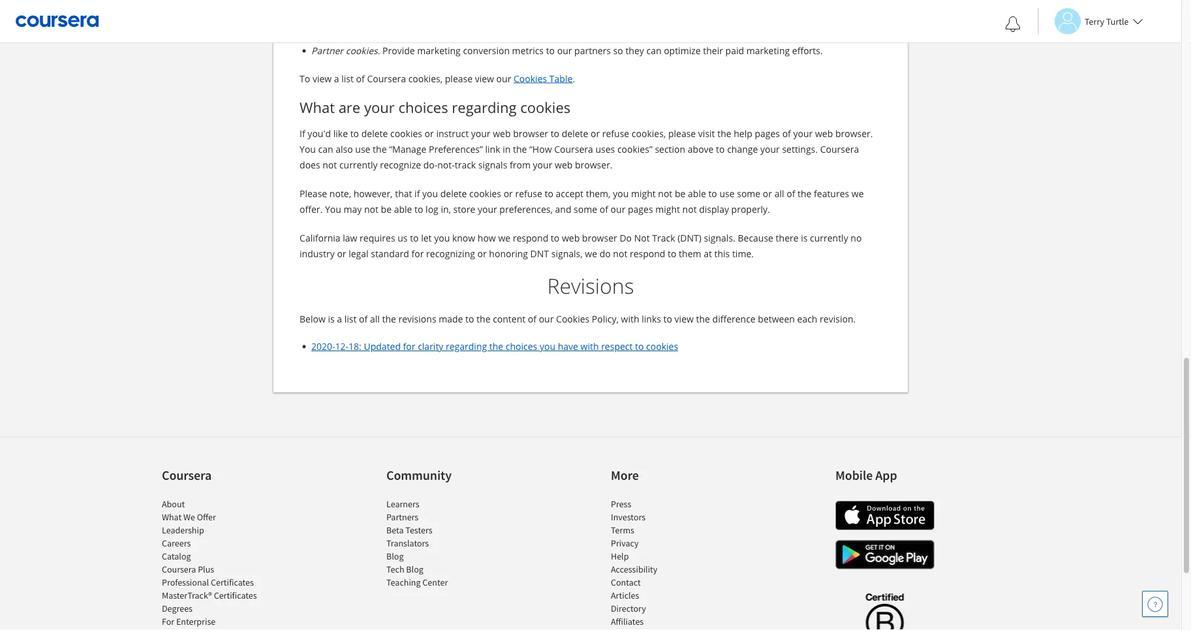 Task type: vqa. For each thing, say whether or not it's contained in the screenshot.
Ask Questions to Make Data-Driven Decisions
no



Task type: describe. For each thing, give the bounding box(es) containing it.
the left 'content'
[[477, 313, 491, 325]]

currently inside if you'd like to delete cookies or instruct your web browser to delete or refuse cookies, please visit the help pages of your web browser. you can also use the "manage preferences" link in the "how coursera uses cookies" section above to change your settings. coursera does not currently recognize do-not-track signals from your web browser.
[[339, 159, 378, 171]]

0 vertical spatial choices
[[399, 98, 448, 117]]

web up accept
[[555, 159, 573, 171]]

standard
[[371, 248, 409, 260]]

partner
[[311, 45, 344, 57]]

privacy link
[[611, 538, 639, 550]]

offer
[[197, 512, 216, 523]]

2020-
[[311, 341, 335, 353]]

list for view
[[342, 73, 354, 85]]

to left accept
[[545, 187, 554, 200]]

partners link
[[387, 512, 419, 523]]

tech blog link
[[387, 564, 424, 576]]

not
[[634, 232, 650, 244]]

1 horizontal spatial be
[[675, 187, 686, 200]]

made
[[439, 313, 463, 325]]

list for is
[[345, 313, 357, 325]]

0 horizontal spatial browser.
[[575, 159, 613, 171]]

terry turtle
[[1085, 15, 1129, 27]]

contact link
[[611, 577, 641, 589]]

cookies down cookies table link
[[521, 98, 571, 117]]

12-
[[335, 341, 349, 353]]

we inside please note, however, that if you delete cookies or refuse to accept them, you might not be able to use some or all of the features we offer. you may not be able to log in, store your preferences, and some of our pages might not display properly.
[[852, 187, 864, 200]]

professional
[[162, 577, 209, 589]]

industry
[[300, 248, 335, 260]]

from
[[510, 159, 531, 171]]

1 vertical spatial some
[[574, 203, 598, 216]]

or up uses
[[591, 127, 600, 140]]

list for coursera
[[162, 498, 273, 630]]

1 horizontal spatial respond
[[630, 248, 666, 260]]

download on the app store image
[[836, 501, 935, 531]]

the inside please note, however, that if you delete cookies or refuse to accept them, you might not be able to use some or all of the features we offer. you may not be able to log in, store your preferences, and some of our pages might not display properly.
[[798, 187, 812, 200]]

articles
[[611, 590, 640, 602]]

your inside please note, however, that if you delete cookies or refuse to accept them, you might not be able to use some or all of the features we offer. you may not be able to log in, store your preferences, and some of our pages might not display properly.
[[478, 203, 497, 216]]

2020-12-18: updated for clarity regarding the choices you have with respect to cookies
[[311, 341, 678, 353]]

help center image
[[1148, 596, 1164, 612]]

revisions
[[547, 272, 634, 300]]

updated
[[364, 341, 401, 353]]

note,
[[330, 187, 351, 200]]

the up recognize on the top left
[[373, 143, 387, 155]]

list for community
[[387, 498, 498, 589]]

0 horizontal spatial cookies
[[514, 73, 547, 85]]

signals
[[479, 159, 508, 171]]

leadership
[[162, 525, 204, 536]]

0 vertical spatial regarding
[[452, 98, 517, 117]]

signals,
[[552, 248, 583, 260]]

cookies down links
[[646, 341, 678, 353]]

1 vertical spatial regarding
[[446, 341, 487, 353]]

plus
[[198, 564, 214, 576]]

cookies inside please note, however, that if you delete cookies or refuse to accept them, you might not be able to use some or all of the features we offer. you may not be able to log in, store your preferences, and some of our pages might not display properly.
[[469, 187, 501, 200]]

1 marketing from the left
[[417, 45, 461, 57]]

you right them,
[[613, 187, 629, 200]]

directory
[[611, 603, 646, 615]]

the right visit
[[718, 127, 732, 140]]

revisions
[[399, 313, 437, 325]]

currently inside california law requires us to let you know how we respond to web browser do not track (dnt) signals. because there is currently no industry or legal standard for recognizing or honoring dnt signals, we do not respond to them at this time.
[[810, 232, 849, 244]]

affiliates
[[611, 616, 644, 628]]

to up "how
[[551, 127, 560, 140]]

testers
[[406, 525, 433, 536]]

cookies inside if you'd like to delete cookies or instruct your web browser to delete or refuse cookies, please visit the help pages of your web browser. you can also use the "manage preferences" link in the "how coursera uses cookies" section above to change your settings. coursera does not currently recognize do-not-track signals from your web browser.
[[390, 127, 422, 140]]

web up settings.
[[815, 127, 833, 140]]

careers link
[[162, 538, 191, 550]]

delete inside please note, however, that if you delete cookies or refuse to accept them, you might not be able to use some or all of the features we offer. you may not be able to log in, store your preferences, and some of our pages might not display properly.
[[441, 187, 467, 200]]

section
[[655, 143, 686, 155]]

your right change
[[761, 143, 780, 155]]

1 vertical spatial choices
[[506, 341, 538, 353]]

to up the signals,
[[551, 232, 560, 244]]

respect
[[601, 341, 633, 353]]

signals.
[[704, 232, 736, 244]]

1 vertical spatial certificates
[[214, 590, 257, 602]]

our right 'content'
[[539, 313, 554, 325]]

to right respect
[[635, 341, 644, 353]]

2 marketing from the left
[[747, 45, 790, 57]]

our down conversion
[[497, 73, 512, 85]]

teaching center link
[[387, 577, 448, 589]]

professional certificates link
[[162, 577, 254, 589]]

clarity
[[418, 341, 444, 353]]

not inside california law requires us to let you know how we respond to web browser do not track (dnt) signals. because there is currently no industry or legal standard for recognizing or honoring dnt signals, we do not respond to them at this time.
[[613, 248, 628, 260]]

0 vertical spatial cookies,
[[409, 73, 443, 85]]

partners
[[387, 512, 419, 523]]

you inside please note, however, that if you delete cookies or refuse to accept them, you might not be able to use some or all of the features we offer. you may not be able to log in, store your preferences, and some of our pages might not display properly.
[[325, 203, 341, 216]]

app
[[876, 468, 898, 484]]

does
[[300, 159, 320, 171]]

to left 'log'
[[415, 203, 423, 216]]

a for is
[[337, 313, 342, 325]]

1 vertical spatial with
[[581, 341, 599, 353]]

cookies inside list item
[[346, 45, 378, 57]]

requires
[[360, 232, 395, 244]]

below is a list of all the revisions made to the content of our cookies policy, with links to view the difference between each revision.
[[300, 313, 856, 325]]

coursera image
[[16, 11, 99, 32]]

terry turtle button
[[1038, 8, 1144, 34]]

"manage
[[389, 143, 427, 155]]

degrees
[[162, 603, 193, 615]]

their
[[703, 45, 723, 57]]

blog link
[[387, 551, 404, 563]]

for inside california law requires us to let you know how we respond to web browser do not track (dnt) signals. because there is currently no industry or legal standard for recognizing or honoring dnt signals, we do not respond to them at this time.
[[412, 248, 424, 260]]

provide
[[383, 45, 415, 57]]

do-
[[424, 159, 438, 171]]

to right above
[[716, 143, 725, 155]]

honoring
[[489, 248, 528, 260]]

legal
[[349, 248, 369, 260]]

your up settings.
[[794, 127, 813, 140]]

refuse inside if you'd like to delete cookies or instruct your web browser to delete or refuse cookies, please visit the help pages of your web browser. you can also use the "manage preferences" link in the "how coursera uses cookies" section above to change your settings. coursera does not currently recognize do-not-track signals from your web browser.
[[603, 127, 630, 140]]

0 vertical spatial please
[[445, 73, 473, 85]]

turtle
[[1107, 15, 1129, 27]]

of up are
[[356, 73, 365, 85]]

for
[[162, 616, 174, 628]]

accept
[[556, 187, 584, 200]]

log
[[426, 203, 439, 216]]

beta testers link
[[387, 525, 433, 536]]

catalog
[[162, 551, 191, 563]]

help
[[611, 551, 629, 563]]

learners link
[[387, 499, 420, 510]]

if you'd like to delete cookies or instruct your web browser to delete or refuse cookies, please visit the help pages of your web browser. you can also use the "manage preferences" link in the "how coursera uses cookies" section above to change your settings. coursera does not currently recognize do-not-track signals from your web browser.
[[300, 127, 873, 171]]

store
[[454, 203, 476, 216]]

dnt
[[531, 248, 549, 260]]

0 horizontal spatial be
[[381, 203, 392, 216]]

1 horizontal spatial what
[[300, 98, 335, 117]]

them,
[[586, 187, 611, 200]]

can inside list item
[[647, 45, 662, 57]]

uses
[[596, 143, 615, 155]]

1 horizontal spatial browser.
[[836, 127, 873, 140]]

web inside california law requires us to let you know how we respond to web browser do not track (dnt) signals. because there is currently no industry or legal standard for recognizing or honoring dnt signals, we do not respond to them at this time.
[[562, 232, 580, 244]]

of left features
[[787, 187, 796, 200]]

1 vertical spatial able
[[394, 203, 412, 216]]

preferences,
[[500, 203, 553, 216]]

to up display
[[709, 187, 717, 200]]

or left legal
[[337, 248, 346, 260]]

no
[[851, 232, 862, 244]]

coursera down provide
[[367, 73, 406, 85]]

instruct
[[436, 127, 469, 140]]

center
[[423, 577, 448, 589]]

0 horizontal spatial blog
[[387, 551, 404, 563]]

not down however,
[[364, 203, 379, 216]]

to right metrics
[[546, 45, 555, 57]]

and
[[555, 203, 572, 216]]

0 vertical spatial might
[[631, 187, 656, 200]]

preferences"
[[429, 143, 483, 155]]

1 horizontal spatial view
[[475, 73, 494, 85]]

0 horizontal spatial we
[[498, 232, 511, 244]]

to down track
[[668, 248, 677, 260]]

or down how
[[478, 248, 487, 260]]

know
[[452, 232, 475, 244]]

leadership link
[[162, 525, 204, 536]]

what inside about what we offer leadership careers catalog coursera plus professional certificates mastertrack® certificates degrees for enterprise
[[162, 512, 182, 523]]

in,
[[441, 203, 451, 216]]

however,
[[354, 187, 393, 200]]

please
[[300, 187, 327, 200]]

of up 18:
[[359, 313, 368, 325]]

directory link
[[611, 603, 646, 615]]

what are your choices regarding cookies
[[300, 98, 571, 117]]

cookies table link
[[514, 73, 573, 85]]

your right are
[[364, 98, 395, 117]]

or up properly. on the top of page
[[763, 187, 772, 200]]

privacy
[[611, 538, 639, 550]]

degrees link
[[162, 603, 193, 615]]

to right us
[[410, 232, 419, 244]]

2020-12-18: updated for clarity regarding the choices you have with respect to cookies link
[[311, 341, 678, 353]]

press
[[611, 499, 632, 510]]

properly.
[[732, 203, 770, 216]]

contact
[[611, 577, 641, 589]]



Task type: locate. For each thing, give the bounding box(es) containing it.
view right links
[[675, 313, 694, 325]]

marketing
[[417, 45, 461, 57], [747, 45, 790, 57]]

link
[[485, 143, 501, 155]]

1 horizontal spatial choices
[[506, 341, 538, 353]]

browser.
[[836, 127, 873, 140], [575, 159, 613, 171]]

community
[[387, 468, 452, 484]]

1 vertical spatial you
[[325, 203, 341, 216]]

0 vertical spatial be
[[675, 187, 686, 200]]

a down partner at left
[[334, 73, 339, 85]]

2 horizontal spatial list
[[611, 498, 722, 630]]

(dnt)
[[678, 232, 702, 244]]

browser inside california law requires us to let you know how we respond to web browser do not track (dnt) signals. because there is currently no industry or legal standard for recognizing or honoring dnt signals, we do not respond to them at this time.
[[582, 232, 618, 244]]

with right have
[[581, 341, 599, 353]]

learners partners beta testers translators blog tech blog teaching center
[[387, 499, 448, 589]]

pages up not
[[628, 203, 653, 216]]

you inside if you'd like to delete cookies or instruct your web browser to delete or refuse cookies, please visit the help pages of your web browser. you can also use the "manage preferences" link in the "how coursera uses cookies" section above to change your settings. coursera does not currently recognize do-not-track signals from your web browser.
[[300, 143, 316, 155]]

partner cookies . provide marketing conversion metrics to our partners so they can optimize their paid marketing efforts.
[[311, 45, 823, 57]]

difference
[[713, 313, 756, 325]]

0 vertical spatial blog
[[387, 551, 404, 563]]

1 horizontal spatial all
[[775, 187, 785, 200]]

0 vertical spatial use
[[355, 143, 371, 155]]

articles link
[[611, 590, 640, 602]]

how
[[478, 232, 496, 244]]

browser. up features
[[836, 127, 873, 140]]

use right also
[[355, 143, 371, 155]]

list item containing partner cookies
[[311, 44, 882, 58]]

0 horizontal spatial browser
[[513, 127, 548, 140]]

use
[[355, 143, 371, 155], [720, 187, 735, 200]]

your
[[364, 98, 395, 117], [471, 127, 491, 140], [794, 127, 813, 140], [761, 143, 780, 155], [533, 159, 553, 171], [478, 203, 497, 216]]

mastertrack® certificates link
[[162, 590, 257, 602]]

conversion
[[463, 45, 510, 57]]

0 vertical spatial list
[[342, 73, 354, 85]]

is inside california law requires us to let you know how we respond to web browser do not track (dnt) signals. because there is currently no industry or legal standard for recognizing or honoring dnt signals, we do not respond to them at this time.
[[801, 232, 808, 244]]

the left difference
[[696, 313, 710, 325]]

0 vertical spatial for
[[412, 248, 424, 260]]

1 horizontal spatial .
[[573, 73, 575, 85]]

1 horizontal spatial please
[[669, 127, 696, 140]]

to view a list of coursera cookies, please view our cookies table .
[[300, 73, 575, 85]]

you inside california law requires us to let you know how we respond to web browser do not track (dnt) signals. because there is currently no industry or legal standard for recognizing or honoring dnt signals, we do not respond to them at this time.
[[434, 232, 450, 244]]

0 vertical spatial respond
[[513, 232, 549, 244]]

might up not
[[631, 187, 656, 200]]

currently
[[339, 159, 378, 171], [810, 232, 849, 244]]

some down them,
[[574, 203, 598, 216]]

1 horizontal spatial currently
[[810, 232, 849, 244]]

please up what are your choices regarding cookies
[[445, 73, 473, 85]]

list for more
[[611, 498, 722, 630]]

browser
[[513, 127, 548, 140], [582, 232, 618, 244]]

they
[[626, 45, 644, 57]]

all inside please note, however, that if you delete cookies or refuse to accept them, you might not be able to use some or all of the features we offer. you may not be able to log in, store your preferences, and some of our pages might not display properly.
[[775, 187, 785, 200]]

use inside please note, however, that if you delete cookies or refuse to accept them, you might not be able to use some or all of the features we offer. you may not be able to log in, store your preferences, and some of our pages might not display properly.
[[720, 187, 735, 200]]

0 horizontal spatial all
[[370, 313, 380, 325]]

3 list from the left
[[611, 498, 722, 630]]

law
[[343, 232, 357, 244]]

0 horizontal spatial can
[[318, 143, 333, 155]]

0 vertical spatial can
[[647, 45, 662, 57]]

your down "how
[[533, 159, 553, 171]]

0 vertical spatial browser.
[[836, 127, 873, 140]]

1 vertical spatial all
[[370, 313, 380, 325]]

that
[[395, 187, 412, 200]]

0 horizontal spatial choices
[[399, 98, 448, 117]]

1 horizontal spatial marketing
[[747, 45, 790, 57]]

of up settings.
[[783, 127, 791, 140]]

list containing press
[[611, 498, 722, 630]]

your right store
[[478, 203, 497, 216]]

0 horizontal spatial with
[[581, 341, 599, 353]]

1 vertical spatial be
[[381, 203, 392, 216]]

you left have
[[540, 341, 556, 353]]

the left features
[[798, 187, 812, 200]]

respond up 'dnt'
[[513, 232, 549, 244]]

our inside list item
[[557, 45, 572, 57]]

between
[[758, 313, 795, 325]]

delete right the like on the top of the page
[[362, 127, 388, 140]]

pages inside if you'd like to delete cookies or instruct your web browser to delete or refuse cookies, please visit the help pages of your web browser. you can also use the "manage preferences" link in the "how coursera uses cookies" section above to change your settings. coursera does not currently recognize do-not-track signals from your web browser.
[[755, 127, 780, 140]]

0 horizontal spatial able
[[394, 203, 412, 216]]

accessibility
[[611, 564, 658, 576]]

1 horizontal spatial refuse
[[603, 127, 630, 140]]

list item
[[311, 44, 882, 58]]

the right in
[[513, 143, 527, 155]]

. left provide
[[378, 45, 380, 57]]

1 vertical spatial .
[[573, 73, 575, 85]]

cookies right partner at left
[[346, 45, 378, 57]]

delete up in,
[[441, 187, 467, 200]]

delete
[[362, 127, 388, 140], [562, 127, 589, 140], [441, 187, 467, 200]]

above
[[688, 143, 714, 155]]

respond down not
[[630, 248, 666, 260]]

us
[[398, 232, 408, 244]]

blog up tech
[[387, 551, 404, 563]]

terms
[[611, 525, 635, 536]]

0 vertical spatial with
[[621, 313, 640, 325]]

not right the do
[[613, 248, 628, 260]]

can right they at the top
[[647, 45, 662, 57]]

certificates up mastertrack® certificates link
[[211, 577, 254, 589]]

1 horizontal spatial browser
[[582, 232, 618, 244]]

for down let
[[412, 248, 424, 260]]

marketing up to view a list of coursera cookies, please view our cookies table .
[[417, 45, 461, 57]]

able up display
[[688, 187, 706, 200]]

catalog link
[[162, 551, 191, 563]]

list containing about
[[162, 498, 273, 630]]

1 horizontal spatial list
[[387, 498, 498, 589]]

of down them,
[[600, 203, 609, 216]]

0 vertical spatial what
[[300, 98, 335, 117]]

delete down table
[[562, 127, 589, 140]]

this
[[715, 248, 730, 260]]

recognize
[[380, 159, 421, 171]]

0 vertical spatial certificates
[[211, 577, 254, 589]]

learners
[[387, 499, 420, 510]]

0 vertical spatial all
[[775, 187, 785, 200]]

you up does
[[300, 143, 316, 155]]

can inside if you'd like to delete cookies or instruct your web browser to delete or refuse cookies, please visit the help pages of your web browser. you can also use the "manage preferences" link in the "how coursera uses cookies" section above to change your settings. coursera does not currently recognize do-not-track signals from your web browser.
[[318, 143, 333, 155]]

web up in
[[493, 127, 511, 140]]

use inside if you'd like to delete cookies or instruct your web browser to delete or refuse cookies, please visit the help pages of your web browser. you can also use the "manage preferences" link in the "how coursera uses cookies" section above to change your settings. coursera does not currently recognize do-not-track signals from your web browser.
[[355, 143, 371, 155]]

not up track
[[658, 187, 673, 200]]

the down 'content'
[[490, 341, 504, 353]]

california law requires us to let you know how we respond to web browser do not track (dnt) signals. because there is currently no industry or legal standard for recognizing or honoring dnt signals, we do not respond to them at this time.
[[300, 232, 862, 260]]

in
[[503, 143, 511, 155]]

about what we offer leadership careers catalog coursera plus professional certificates mastertrack® certificates degrees for enterprise
[[162, 499, 257, 628]]

mobile app
[[836, 468, 898, 484]]

currently down also
[[339, 159, 378, 171]]

with left links
[[621, 313, 640, 325]]

cookies, up what are your choices regarding cookies
[[409, 73, 443, 85]]

.
[[378, 45, 380, 57], [573, 73, 575, 85]]

1 horizontal spatial pages
[[755, 127, 780, 140]]

use up display
[[720, 187, 735, 200]]

1 horizontal spatial able
[[688, 187, 706, 200]]

of right 'content'
[[528, 313, 537, 325]]

terms link
[[611, 525, 635, 536]]

0 horizontal spatial view
[[313, 73, 332, 85]]

mobile
[[836, 468, 873, 484]]

please inside if you'd like to delete cookies or instruct your web browser to delete or refuse cookies, please visit the help pages of your web browser. you can also use the "manage preferences" link in the "how coursera uses cookies" section above to change your settings. coursera does not currently recognize do-not-track signals from your web browser.
[[669, 127, 696, 140]]

to right links
[[664, 313, 673, 325]]

settings.
[[783, 143, 818, 155]]

is right below
[[328, 313, 335, 325]]

1 vertical spatial might
[[656, 203, 680, 216]]

able
[[688, 187, 706, 200], [394, 203, 412, 216]]

track
[[455, 159, 476, 171]]

or left instruct
[[425, 127, 434, 140]]

2 horizontal spatial we
[[852, 187, 864, 200]]

a right below
[[337, 313, 342, 325]]

1 horizontal spatial we
[[585, 248, 597, 260]]

please up section
[[669, 127, 696, 140]]

0 vertical spatial pages
[[755, 127, 780, 140]]

coursera right settings.
[[821, 143, 859, 155]]

browser. down uses
[[575, 159, 613, 171]]

of inside if you'd like to delete cookies or instruct your web browser to delete or refuse cookies, please visit the help pages of your web browser. you can also use the "manage preferences" link in the "how coursera uses cookies" section above to change your settings. coursera does not currently recognize do-not-track signals from your web browser.
[[783, 127, 791, 140]]

the
[[718, 127, 732, 140], [373, 143, 387, 155], [513, 143, 527, 155], [798, 187, 812, 200], [382, 313, 396, 325], [477, 313, 491, 325], [696, 313, 710, 325], [490, 341, 504, 353]]

1 horizontal spatial cookies
[[556, 313, 590, 325]]

enterprise
[[176, 616, 216, 628]]

1 horizontal spatial can
[[647, 45, 662, 57]]

to right made
[[466, 313, 474, 325]]

table
[[550, 73, 573, 85]]

0 vertical spatial able
[[688, 187, 706, 200]]

0 horizontal spatial delete
[[362, 127, 388, 140]]

1 vertical spatial refuse
[[515, 187, 543, 200]]

0 horizontal spatial use
[[355, 143, 371, 155]]

some up properly. on the top of page
[[737, 187, 761, 200]]

1 vertical spatial can
[[318, 143, 333, 155]]

list containing learners
[[387, 498, 498, 589]]

coursera left uses
[[554, 143, 593, 155]]

the left revisions on the left of the page
[[382, 313, 396, 325]]

certificates
[[211, 577, 254, 589], [214, 590, 257, 602]]

cookies up store
[[469, 187, 501, 200]]

view down conversion
[[475, 73, 494, 85]]

pages
[[755, 127, 780, 140], [628, 203, 653, 216]]

might up track
[[656, 203, 680, 216]]

1 horizontal spatial delete
[[441, 187, 467, 200]]

1 horizontal spatial cookies,
[[632, 127, 666, 140]]

coursera down catalog
[[162, 564, 196, 576]]

0 vertical spatial currently
[[339, 159, 378, 171]]

careers
[[162, 538, 191, 550]]

1 vertical spatial blog
[[406, 564, 424, 576]]

1 vertical spatial currently
[[810, 232, 849, 244]]

press investors terms privacy help accessibility contact articles directory affiliates
[[611, 499, 658, 628]]

0 horizontal spatial what
[[162, 512, 182, 523]]

more
[[611, 468, 639, 484]]

coursera inside about what we offer leadership careers catalog coursera plus professional certificates mastertrack® certificates degrees for enterprise
[[162, 564, 196, 576]]

regarding up instruct
[[452, 98, 517, 117]]

investors
[[611, 512, 646, 523]]

be down however,
[[381, 203, 392, 216]]

view
[[313, 73, 332, 85], [475, 73, 494, 85], [675, 313, 694, 325]]

coursera up "about" link
[[162, 468, 212, 484]]

links
[[642, 313, 661, 325]]

for
[[412, 248, 424, 260], [403, 341, 416, 353]]

marketing right paid
[[747, 45, 790, 57]]

1 vertical spatial use
[[720, 187, 735, 200]]

1 horizontal spatial some
[[737, 187, 761, 200]]

our inside please note, however, that if you delete cookies or refuse to accept them, you might not be able to use some or all of the features we offer. you may not be able to log in, store your preferences, and some of our pages might not display properly.
[[611, 203, 626, 216]]

offer.
[[300, 203, 323, 216]]

1 list from the left
[[162, 498, 273, 630]]

1 vertical spatial we
[[498, 232, 511, 244]]

0 vertical spatial refuse
[[603, 127, 630, 140]]

partners
[[575, 45, 611, 57]]

you right let
[[434, 232, 450, 244]]

we
[[183, 512, 195, 523]]

to right the like on the top of the page
[[350, 127, 359, 140]]

our up table
[[557, 45, 572, 57]]

can down you'd
[[318, 143, 333, 155]]

1 vertical spatial for
[[403, 341, 416, 353]]

2 vertical spatial we
[[585, 248, 597, 260]]

. inside list item
[[378, 45, 380, 57]]

2 list from the left
[[387, 498, 498, 589]]

you down note,
[[325, 203, 341, 216]]

a for view
[[334, 73, 339, 85]]

show notifications image
[[1006, 16, 1021, 32]]

0 horizontal spatial cookies,
[[409, 73, 443, 85]]

a
[[334, 73, 339, 85], [337, 313, 342, 325]]

choices down to view a list of coursera cookies, please view our cookies table .
[[399, 98, 448, 117]]

2 horizontal spatial delete
[[562, 127, 589, 140]]

list
[[162, 498, 273, 630], [387, 498, 498, 589], [611, 498, 722, 630]]

browser up the do
[[582, 232, 618, 244]]

0 vertical spatial cookies
[[514, 73, 547, 85]]

we
[[852, 187, 864, 200], [498, 232, 511, 244], [585, 248, 597, 260]]

your up link
[[471, 127, 491, 140]]

not inside if you'd like to delete cookies or instruct your web browser to delete or refuse cookies, please visit the help pages of your web browser. you can also use the "manage preferences" link in the "how coursera uses cookies" section above to change your settings. coursera does not currently recognize do-not-track signals from your web browser.
[[323, 159, 337, 171]]

is right there at top
[[801, 232, 808, 244]]

revision.
[[820, 313, 856, 325]]

regarding
[[452, 98, 517, 117], [446, 341, 487, 353]]

get it on google play image
[[836, 540, 935, 570]]

beta
[[387, 525, 404, 536]]

some
[[737, 187, 761, 200], [574, 203, 598, 216]]

1 vertical spatial cookies,
[[632, 127, 666, 140]]

is
[[801, 232, 808, 244], [328, 313, 335, 325]]

be up (dnt)
[[675, 187, 686, 200]]

pages inside please note, however, that if you delete cookies or refuse to accept them, you might not be able to use some or all of the features we offer. you may not be able to log in, store your preferences, and some of our pages might not display properly.
[[628, 203, 653, 216]]

logo of certified b corporation image
[[858, 586, 912, 630]]

1 horizontal spatial use
[[720, 187, 735, 200]]

paid
[[726, 45, 744, 57]]

browser up "how
[[513, 127, 548, 140]]

blog
[[387, 551, 404, 563], [406, 564, 424, 576]]

tech
[[387, 564, 405, 576]]

cookies
[[346, 45, 378, 57], [521, 98, 571, 117], [390, 127, 422, 140], [469, 187, 501, 200], [646, 341, 678, 353]]

there
[[776, 232, 799, 244]]

0 horizontal spatial .
[[378, 45, 380, 57]]

0 vertical spatial .
[[378, 45, 380, 57]]

0 horizontal spatial pages
[[628, 203, 653, 216]]

0 horizontal spatial currently
[[339, 159, 378, 171]]

1 horizontal spatial with
[[621, 313, 640, 325]]

0 vertical spatial a
[[334, 73, 339, 85]]

0 horizontal spatial refuse
[[515, 187, 543, 200]]

translators
[[387, 538, 429, 550]]

you right if
[[422, 187, 438, 200]]

refuse inside please note, however, that if you delete cookies or refuse to accept them, you might not be able to use some or all of the features we offer. you may not be able to log in, store your preferences, and some of our pages might not display properly.
[[515, 187, 543, 200]]

display
[[699, 203, 729, 216]]

or up preferences, at the left of the page
[[504, 187, 513, 200]]

. down partner cookies . provide marketing conversion metrics to our partners so they can optimize their paid marketing efforts.
[[573, 73, 575, 85]]

cookies up "manage
[[390, 127, 422, 140]]

1 vertical spatial what
[[162, 512, 182, 523]]

coursera
[[367, 73, 406, 85], [554, 143, 593, 155], [821, 143, 859, 155], [162, 468, 212, 484], [162, 564, 196, 576]]

about
[[162, 499, 185, 510]]

0 horizontal spatial please
[[445, 73, 473, 85]]

0 vertical spatial you
[[300, 143, 316, 155]]

0 vertical spatial browser
[[513, 127, 548, 140]]

not left display
[[683, 203, 697, 216]]

1 vertical spatial is
[[328, 313, 335, 325]]

0 horizontal spatial respond
[[513, 232, 549, 244]]

0 vertical spatial is
[[801, 232, 808, 244]]

cookies,
[[409, 73, 443, 85], [632, 127, 666, 140]]

1 vertical spatial a
[[337, 313, 342, 325]]

0 horizontal spatial some
[[574, 203, 598, 216]]

have
[[558, 341, 578, 353]]

1 horizontal spatial blog
[[406, 564, 424, 576]]

with
[[621, 313, 640, 325], [581, 341, 599, 353]]

1 vertical spatial browser
[[582, 232, 618, 244]]

cookies down metrics
[[514, 73, 547, 85]]

view right to
[[313, 73, 332, 85]]

1 vertical spatial please
[[669, 127, 696, 140]]

cookies, inside if you'd like to delete cookies or instruct your web browser to delete or refuse cookies, please visit the help pages of your web browser. you can also use the "manage preferences" link in the "how coursera uses cookies" section above to change your settings. coursera does not currently recognize do-not-track signals from your web browser.
[[632, 127, 666, 140]]

1 vertical spatial respond
[[630, 248, 666, 260]]

able down that
[[394, 203, 412, 216]]

list up are
[[342, 73, 354, 85]]

cookies
[[514, 73, 547, 85], [556, 313, 590, 325]]

0 horizontal spatial list
[[162, 498, 273, 630]]

web up the signals,
[[562, 232, 580, 244]]

browser inside if you'd like to delete cookies or instruct your web browser to delete or refuse cookies, please visit the help pages of your web browser. you can also use the "manage preferences" link in the "how coursera uses cookies" section above to change your settings. coursera does not currently recognize do-not-track signals from your web browser.
[[513, 127, 548, 140]]

help link
[[611, 551, 629, 563]]

certificates down the professional certificates link
[[214, 590, 257, 602]]

content
[[493, 313, 526, 325]]

our
[[557, 45, 572, 57], [497, 73, 512, 85], [611, 203, 626, 216], [539, 313, 554, 325]]

cookies up have
[[556, 313, 590, 325]]

2 horizontal spatial view
[[675, 313, 694, 325]]

1 vertical spatial list
[[345, 313, 357, 325]]

press link
[[611, 499, 632, 510]]



